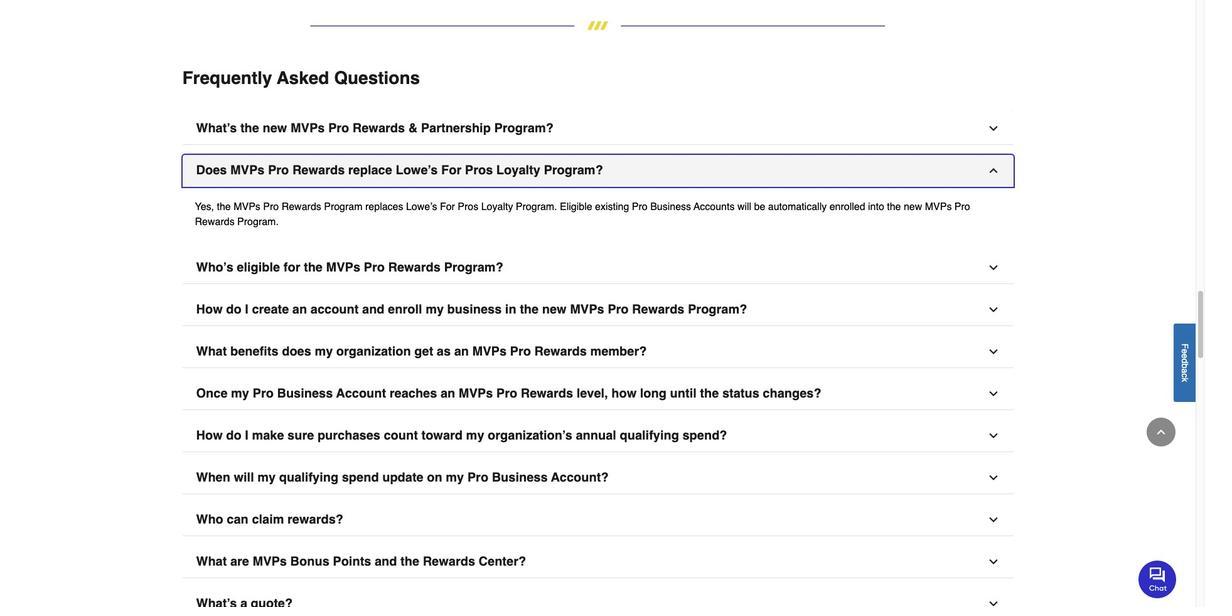 Task type: describe. For each thing, give the bounding box(es) containing it.
rewards inside how do i create an account and enroll my business in the new mvps pro rewards program? button
[[632, 303, 685, 317]]

f e e d b a c k
[[1181, 344, 1191, 382]]

replace
[[348, 163, 392, 178]]

make
[[252, 429, 284, 444]]

mvps down who's eligible for the mvps pro rewards program? button
[[570, 303, 604, 317]]

mvps right does
[[230, 163, 265, 178]]

does mvps pro rewards replace lowe's for pros loyalty program? button
[[182, 155, 1014, 187]]

can
[[227, 513, 249, 528]]

as
[[437, 345, 451, 359]]

once my pro business account reaches an mvps pro rewards level, how long until the status changes? button
[[182, 379, 1014, 411]]

frequently asked questions
[[182, 68, 420, 88]]

enrolled
[[830, 202, 866, 213]]

rewards inside button
[[423, 555, 475, 570]]

1 vertical spatial an
[[454, 345, 469, 359]]

chevron down image for how
[[987, 388, 1000, 401]]

rewards?
[[288, 513, 343, 528]]

who's eligible for the mvps pro rewards program? button
[[182, 253, 1014, 285]]

enroll
[[388, 303, 422, 317]]

status
[[723, 387, 760, 401]]

frequently
[[182, 68, 272, 88]]

chevron up image
[[987, 165, 1000, 177]]

do for make
[[226, 429, 242, 444]]

who's eligible for the mvps pro rewards program?
[[196, 261, 504, 275]]

center?
[[479, 555, 526, 570]]

chevron down image for who can claim rewards?
[[987, 514, 1000, 527]]

rewards inside who's eligible for the mvps pro rewards program? button
[[388, 261, 441, 275]]

create
[[252, 303, 289, 317]]

what's the new mvps pro rewards & partnership program? button
[[182, 113, 1014, 145]]

once
[[196, 387, 228, 401]]

count
[[384, 429, 418, 444]]

who
[[196, 513, 223, 528]]

new inside button
[[542, 303, 567, 317]]

the inside how do i create an account and enroll my business in the new mvps pro rewards program? button
[[520, 303, 539, 317]]

purchases
[[318, 429, 380, 444]]

does
[[196, 163, 227, 178]]

mvps right yes,
[[234, 202, 261, 213]]

&
[[409, 121, 418, 136]]

until
[[670, 387, 697, 401]]

claim
[[252, 513, 284, 528]]

how do i make sure purchases count toward my organization's annual qualifying spend?
[[196, 429, 728, 444]]

when will my qualifying spend update on my pro business account? button
[[182, 463, 1014, 495]]

annual
[[576, 429, 617, 444]]

my right enroll
[[426, 303, 444, 317]]

loyalty inside yes, the mvps pro rewards program replaces lowe's for pros loyalty program. eligible existing pro business accounts will be automatically enrolled into the new mvps pro rewards program.
[[481, 202, 513, 213]]

mvps down business
[[473, 345, 507, 359]]

how do i create an account and enroll my business in the new mvps pro rewards program? button
[[182, 295, 1014, 327]]

in
[[505, 303, 517, 317]]

yes,
[[195, 202, 214, 213]]

mvps right into
[[925, 202, 952, 213]]

what are mvps bonus points and the rewards center? button
[[182, 547, 1014, 579]]

how do i create an account and enroll my business in the new mvps pro rewards program?
[[196, 303, 748, 317]]

does
[[282, 345, 311, 359]]

once my pro business account reaches an mvps pro rewards level, how long until the status changes?
[[196, 387, 822, 401]]

reaches
[[390, 387, 437, 401]]

chevron down image for qualifying
[[987, 430, 1000, 443]]

d
[[1181, 359, 1191, 364]]

existing
[[595, 202, 629, 213]]

be
[[755, 202, 766, 213]]

changes?
[[763, 387, 822, 401]]

mvps up account
[[326, 261, 360, 275]]

for inside yes, the mvps pro rewards program replaces lowe's for pros loyalty program. eligible existing pro business accounts will be automatically enrolled into the new mvps pro rewards program.
[[440, 202, 455, 213]]

who can claim rewards? button
[[182, 505, 1014, 537]]

the right into
[[887, 202, 901, 213]]

rewards inside once my pro business account reaches an mvps pro rewards level, how long until the status changes? button
[[521, 387, 573, 401]]

organization
[[336, 345, 411, 359]]

points
[[333, 555, 371, 570]]

what benefits does my organization get as an mvps pro rewards member?
[[196, 345, 647, 359]]

member?
[[591, 345, 647, 359]]

a
[[1181, 369, 1191, 374]]

1 vertical spatial program.
[[237, 217, 279, 228]]

0 vertical spatial and
[[362, 303, 385, 317]]

0 vertical spatial an
[[293, 303, 307, 317]]

qualifying inside when will my qualifying spend update on my pro business account? button
[[279, 471, 339, 486]]

account
[[336, 387, 386, 401]]

spend?
[[683, 429, 728, 444]]

business
[[447, 303, 502, 317]]

automatically
[[768, 202, 827, 213]]

program
[[324, 202, 363, 213]]

pros inside yes, the mvps pro rewards program replaces lowe's for pros loyalty program. eligible existing pro business accounts will be automatically enrolled into the new mvps pro rewards program.
[[458, 202, 479, 213]]

who's
[[196, 261, 233, 275]]

how do i make sure purchases count toward my organization's annual qualifying spend? button
[[182, 421, 1014, 453]]

accounts
[[694, 202, 735, 213]]

into
[[868, 202, 885, 213]]

for
[[284, 261, 300, 275]]

when
[[196, 471, 230, 486]]

get
[[415, 345, 433, 359]]

chevron down image for what's the new mvps pro rewards & partnership program?
[[987, 123, 1000, 135]]

on
[[427, 471, 443, 486]]

questions
[[334, 68, 420, 88]]

chat invite button image
[[1139, 561, 1177, 599]]

mvps right 'are'
[[253, 555, 287, 570]]

eligible
[[237, 261, 280, 275]]

the inside who's eligible for the mvps pro rewards program? button
[[304, 261, 323, 275]]

update
[[383, 471, 424, 486]]

what are mvps bonus points and the rewards center?
[[196, 555, 526, 570]]

1 e from the top
[[1181, 349, 1191, 354]]

new inside yes, the mvps pro rewards program replaces lowe's for pros loyalty program. eligible existing pro business accounts will be automatically enrolled into the new mvps pro rewards program.
[[904, 202, 923, 213]]

f e e d b a c k button
[[1174, 324, 1196, 402]]

new inside button
[[263, 121, 287, 136]]

i for create
[[245, 303, 249, 317]]

what's
[[196, 121, 237, 136]]

my right on
[[446, 471, 464, 486]]

do for create
[[226, 303, 242, 317]]

benefits
[[230, 345, 279, 359]]

chevron up image
[[1155, 426, 1168, 439]]



Task type: vqa. For each thing, say whether or not it's contained in the screenshot.
29 AUGER
no



Task type: locate. For each thing, give the bounding box(es) containing it.
the
[[240, 121, 259, 136], [217, 202, 231, 213], [887, 202, 901, 213], [304, 261, 323, 275], [520, 303, 539, 317], [700, 387, 719, 401], [401, 555, 420, 570]]

will
[[738, 202, 752, 213], [234, 471, 254, 486]]

chevron down image inside who's eligible for the mvps pro rewards program? button
[[987, 262, 1000, 275]]

for inside does mvps pro rewards replace lowe's for pros loyalty program? button
[[441, 163, 462, 178]]

pros inside button
[[465, 163, 493, 178]]

and
[[362, 303, 385, 317], [375, 555, 397, 570]]

for down does mvps pro rewards replace lowe's for pros loyalty program?
[[440, 202, 455, 213]]

asked
[[277, 68, 329, 88]]

rewards up member?
[[632, 303, 685, 317]]

do left create
[[226, 303, 242, 317]]

0 horizontal spatial program.
[[237, 217, 279, 228]]

chevron down image inside what benefits does my organization get as an mvps pro rewards member? button
[[987, 346, 1000, 359]]

5 chevron down image from the top
[[987, 430, 1000, 443]]

the inside what's the new mvps pro rewards & partnership program? button
[[240, 121, 259, 136]]

new right in
[[542, 303, 567, 317]]

program. left eligible
[[516, 202, 557, 213]]

loyalty inside button
[[497, 163, 541, 178]]

the right until
[[700, 387, 719, 401]]

and left enroll
[[362, 303, 385, 317]]

eligible
[[560, 202, 593, 213]]

1 horizontal spatial business
[[492, 471, 548, 486]]

1 i from the top
[[245, 303, 249, 317]]

rewards up level,
[[535, 345, 587, 359]]

2 vertical spatial an
[[441, 387, 455, 401]]

rewards up the "organization's"
[[521, 387, 573, 401]]

chevron down image inside when will my qualifying spend update on my pro business account? button
[[987, 472, 1000, 485]]

chevron down image
[[987, 123, 1000, 135], [987, 472, 1000, 485], [987, 514, 1000, 527], [987, 599, 1000, 608]]

lowe's
[[396, 163, 438, 178], [406, 202, 437, 213]]

0 vertical spatial new
[[263, 121, 287, 136]]

0 vertical spatial loyalty
[[497, 163, 541, 178]]

account?
[[551, 471, 609, 486]]

chevron down image for member?
[[987, 346, 1000, 359]]

i inside the how do i make sure purchases count toward my organization's annual qualifying spend? button
[[245, 429, 249, 444]]

2 vertical spatial new
[[542, 303, 567, 317]]

i left create
[[245, 303, 249, 317]]

how for how do i make sure purchases count toward my organization's annual qualifying spend?
[[196, 429, 223, 444]]

rewards down yes,
[[195, 217, 235, 228]]

1 horizontal spatial will
[[738, 202, 752, 213]]

1 chevron down image from the top
[[987, 123, 1000, 135]]

what left 'are'
[[196, 555, 227, 570]]

chevron down image inside once my pro business account reaches an mvps pro rewards level, how long until the status changes? button
[[987, 388, 1000, 401]]

chevron down image inside who can claim rewards? button
[[987, 514, 1000, 527]]

0 vertical spatial qualifying
[[620, 429, 679, 444]]

loyalty
[[497, 163, 541, 178], [481, 202, 513, 213]]

qualifying inside the how do i make sure purchases count toward my organization's annual qualifying spend? button
[[620, 429, 679, 444]]

my up claim
[[258, 471, 276, 486]]

program.
[[516, 202, 557, 213], [237, 217, 279, 228]]

0 vertical spatial what
[[196, 345, 227, 359]]

rewards left center?
[[423, 555, 475, 570]]

business inside when will my qualifying spend update on my pro business account? button
[[492, 471, 548, 486]]

1 vertical spatial and
[[375, 555, 397, 570]]

business inside yes, the mvps pro rewards program replaces lowe's for pros loyalty program. eligible existing pro business accounts will be automatically enrolled into the new mvps pro rewards program.
[[651, 202, 691, 213]]

1 vertical spatial for
[[440, 202, 455, 213]]

my inside button
[[231, 387, 249, 401]]

business up sure
[[277, 387, 333, 401]]

pros
[[465, 163, 493, 178], [458, 202, 479, 213]]

replaces
[[365, 202, 403, 213]]

will inside button
[[234, 471, 254, 486]]

new
[[263, 121, 287, 136], [904, 202, 923, 213], [542, 303, 567, 317]]

0 vertical spatial program.
[[516, 202, 557, 213]]

1 vertical spatial loyalty
[[481, 202, 513, 213]]

1 do from the top
[[226, 303, 242, 317]]

lowe's inside button
[[396, 163, 438, 178]]

chevron down image inside how do i create an account and enroll my business in the new mvps pro rewards program? button
[[987, 304, 1000, 317]]

0 vertical spatial pros
[[465, 163, 493, 178]]

program. up eligible
[[237, 217, 279, 228]]

1 vertical spatial do
[[226, 429, 242, 444]]

my right the toward
[[466, 429, 484, 444]]

0 horizontal spatial will
[[234, 471, 254, 486]]

2 what from the top
[[196, 555, 227, 570]]

an
[[293, 303, 307, 317], [454, 345, 469, 359], [441, 387, 455, 401]]

will inside yes, the mvps pro rewards program replaces lowe's for pros loyalty program. eligible existing pro business accounts will be automatically enrolled into the new mvps pro rewards program.
[[738, 202, 752, 213]]

2 e from the top
[[1181, 354, 1191, 359]]

toward
[[422, 429, 463, 444]]

1 vertical spatial new
[[904, 202, 923, 213]]

do
[[226, 303, 242, 317], [226, 429, 242, 444]]

i inside how do i create an account and enroll my business in the new mvps pro rewards program? button
[[245, 303, 249, 317]]

e up d
[[1181, 349, 1191, 354]]

what benefits does my organization get as an mvps pro rewards member? button
[[182, 337, 1014, 369]]

b
[[1181, 364, 1191, 369]]

1 horizontal spatial program.
[[516, 202, 557, 213]]

the inside what are mvps bonus points and the rewards center? button
[[401, 555, 420, 570]]

0 vertical spatial for
[[441, 163, 462, 178]]

1 vertical spatial what
[[196, 555, 227, 570]]

new down frequently asked questions
[[263, 121, 287, 136]]

how down once
[[196, 429, 223, 444]]

rewards inside what benefits does my organization get as an mvps pro rewards member? button
[[535, 345, 587, 359]]

rewards up enroll
[[388, 261, 441, 275]]

2 how from the top
[[196, 429, 223, 444]]

level,
[[577, 387, 608, 401]]

2 i from the top
[[245, 429, 249, 444]]

how down 'who's'
[[196, 303, 223, 317]]

an right as
[[454, 345, 469, 359]]

mvps inside button
[[459, 387, 493, 401]]

i for make
[[245, 429, 249, 444]]

business down the "organization's"
[[492, 471, 548, 486]]

mvps
[[291, 121, 325, 136], [230, 163, 265, 178], [234, 202, 261, 213], [925, 202, 952, 213], [326, 261, 360, 275], [570, 303, 604, 317], [473, 345, 507, 359], [459, 387, 493, 401], [253, 555, 287, 570]]

0 vertical spatial do
[[226, 303, 242, 317]]

new right into
[[904, 202, 923, 213]]

rewards
[[353, 121, 405, 136], [293, 163, 345, 178], [282, 202, 321, 213], [195, 217, 235, 228], [388, 261, 441, 275], [632, 303, 685, 317], [535, 345, 587, 359], [521, 387, 573, 401], [423, 555, 475, 570]]

will left be
[[738, 202, 752, 213]]

1 vertical spatial lowe's
[[406, 202, 437, 213]]

0 vertical spatial will
[[738, 202, 752, 213]]

and right points at the left bottom of the page
[[375, 555, 397, 570]]

1 vertical spatial how
[[196, 429, 223, 444]]

the inside once my pro business account reaches an mvps pro rewards level, how long until the status changes? button
[[700, 387, 719, 401]]

the right points at the left bottom of the page
[[401, 555, 420, 570]]

organization's
[[488, 429, 573, 444]]

business
[[651, 202, 691, 213], [277, 387, 333, 401], [492, 471, 548, 486]]

rewards left program
[[282, 202, 321, 213]]

6 chevron down image from the top
[[987, 557, 1000, 569]]

lowe's inside yes, the mvps pro rewards program replaces lowe's for pros loyalty program. eligible existing pro business accounts will be automatically enrolled into the new mvps pro rewards program.
[[406, 202, 437, 213]]

what's the new mvps pro rewards & partnership program?
[[196, 121, 554, 136]]

program? inside button
[[494, 121, 554, 136]]

long
[[640, 387, 667, 401]]

how
[[196, 303, 223, 317], [196, 429, 223, 444]]

1 what from the top
[[196, 345, 227, 359]]

1 horizontal spatial qualifying
[[620, 429, 679, 444]]

1 vertical spatial business
[[277, 387, 333, 401]]

lowe's down the "&"
[[396, 163, 438, 178]]

my
[[426, 303, 444, 317], [315, 345, 333, 359], [231, 387, 249, 401], [466, 429, 484, 444], [258, 471, 276, 486], [446, 471, 464, 486]]

k
[[1181, 378, 1191, 382]]

mvps up how do i make sure purchases count toward my organization's annual qualifying spend?
[[459, 387, 493, 401]]

qualifying
[[620, 429, 679, 444], [279, 471, 339, 486]]

the right yes,
[[217, 202, 231, 213]]

will right 'when'
[[234, 471, 254, 486]]

chevron down image for when will my qualifying spend update on my pro business account?
[[987, 472, 1000, 485]]

e up b at the right of the page
[[1181, 354, 1191, 359]]

chevron down image inside the how do i make sure purchases count toward my organization's annual qualifying spend? button
[[987, 430, 1000, 443]]

4 chevron down image from the top
[[987, 388, 1000, 401]]

the right in
[[520, 303, 539, 317]]

0 horizontal spatial business
[[277, 387, 333, 401]]

rewards left the "&"
[[353, 121, 405, 136]]

0 vertical spatial lowe's
[[396, 163, 438, 178]]

yes, the mvps pro rewards program replaces lowe's for pros loyalty program. eligible existing pro business accounts will be automatically enrolled into the new mvps pro rewards program.
[[195, 202, 971, 228]]

what for what benefits does my organization get as an mvps pro rewards member?
[[196, 345, 227, 359]]

my right once
[[231, 387, 249, 401]]

account
[[311, 303, 359, 317]]

bonus
[[290, 555, 330, 570]]

c
[[1181, 374, 1191, 378]]

does mvps pro rewards replace lowe's for pros loyalty program?
[[196, 163, 603, 178]]

1 vertical spatial qualifying
[[279, 471, 339, 486]]

i left make
[[245, 429, 249, 444]]

my right does
[[315, 345, 333, 359]]

scroll to top element
[[1147, 418, 1176, 447]]

rewards up program
[[293, 163, 345, 178]]

2 vertical spatial business
[[492, 471, 548, 486]]

2 horizontal spatial business
[[651, 202, 691, 213]]

an inside button
[[441, 387, 455, 401]]

business inside once my pro business account reaches an mvps pro rewards level, how long until the status changes? button
[[277, 387, 333, 401]]

lowe's right replaces
[[406, 202, 437, 213]]

1 how from the top
[[196, 303, 223, 317]]

1 chevron down image from the top
[[987, 262, 1000, 275]]

for
[[441, 163, 462, 178], [440, 202, 455, 213]]

how
[[612, 387, 637, 401]]

spend
[[342, 471, 379, 486]]

1 vertical spatial i
[[245, 429, 249, 444]]

0 horizontal spatial qualifying
[[279, 471, 339, 486]]

mvps inside button
[[291, 121, 325, 136]]

for down partnership
[[441, 163, 462, 178]]

i
[[245, 303, 249, 317], [245, 429, 249, 444]]

0 horizontal spatial new
[[263, 121, 287, 136]]

chevron down image inside what are mvps bonus points and the rewards center? button
[[987, 557, 1000, 569]]

pro inside button
[[328, 121, 349, 136]]

chevron down image
[[987, 262, 1000, 275], [987, 304, 1000, 317], [987, 346, 1000, 359], [987, 388, 1000, 401], [987, 430, 1000, 443], [987, 557, 1000, 569]]

business left accounts
[[651, 202, 691, 213]]

1 horizontal spatial new
[[542, 303, 567, 317]]

1 vertical spatial pros
[[458, 202, 479, 213]]

2 chevron down image from the top
[[987, 472, 1000, 485]]

e
[[1181, 349, 1191, 354], [1181, 354, 1191, 359]]

when will my qualifying spend update on my pro business account?
[[196, 471, 609, 486]]

sure
[[288, 429, 314, 444]]

who can claim rewards?
[[196, 513, 343, 528]]

0 vertical spatial business
[[651, 202, 691, 213]]

the right what's
[[240, 121, 259, 136]]

2 chevron down image from the top
[[987, 304, 1000, 317]]

what for what are mvps bonus points and the rewards center?
[[196, 555, 227, 570]]

what
[[196, 345, 227, 359], [196, 555, 227, 570]]

3 chevron down image from the top
[[987, 346, 1000, 359]]

qualifying down long
[[620, 429, 679, 444]]

f
[[1181, 344, 1191, 349]]

how for how do i create an account and enroll my business in the new mvps pro rewards program?
[[196, 303, 223, 317]]

what up once
[[196, 345, 227, 359]]

rewards inside does mvps pro rewards replace lowe's for pros loyalty program? button
[[293, 163, 345, 178]]

an right create
[[293, 303, 307, 317]]

an right the reaches at the left bottom of the page
[[441, 387, 455, 401]]

2 horizontal spatial new
[[904, 202, 923, 213]]

do left make
[[226, 429, 242, 444]]

pro
[[328, 121, 349, 136], [268, 163, 289, 178], [263, 202, 279, 213], [632, 202, 648, 213], [955, 202, 971, 213], [364, 261, 385, 275], [608, 303, 629, 317], [510, 345, 531, 359], [253, 387, 274, 401], [497, 387, 518, 401], [468, 471, 489, 486]]

chevron down image inside what's the new mvps pro rewards & partnership program? button
[[987, 123, 1000, 135]]

0 vertical spatial i
[[245, 303, 249, 317]]

mvps down asked
[[291, 121, 325, 136]]

4 chevron down image from the top
[[987, 599, 1000, 608]]

page divider image
[[182, 21, 1014, 30]]

0 vertical spatial how
[[196, 303, 223, 317]]

rewards inside what's the new mvps pro rewards & partnership program? button
[[353, 121, 405, 136]]

2 do from the top
[[226, 429, 242, 444]]

3 chevron down image from the top
[[987, 514, 1000, 527]]

qualifying up the rewards?
[[279, 471, 339, 486]]

1 vertical spatial will
[[234, 471, 254, 486]]

partnership
[[421, 121, 491, 136]]

the right for
[[304, 261, 323, 275]]

chevron down image for the
[[987, 304, 1000, 317]]

are
[[230, 555, 249, 570]]



